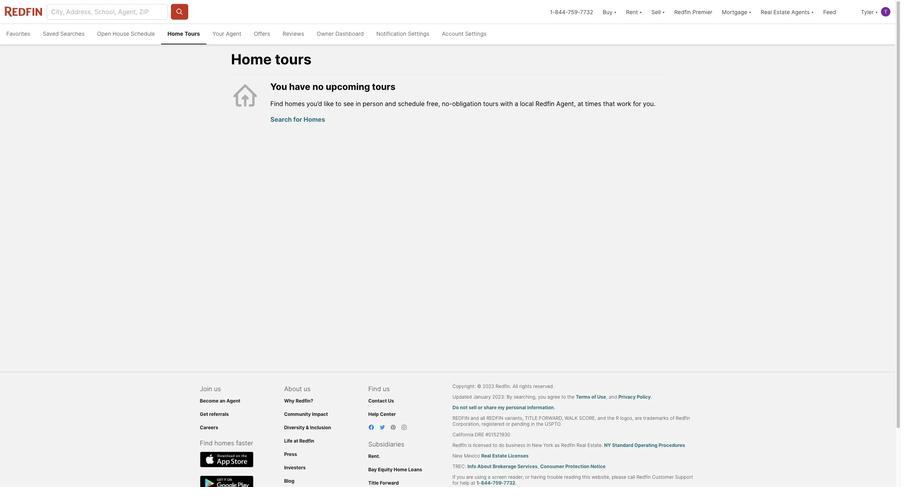 Task type: describe. For each thing, give the bounding box(es) containing it.
trademarks
[[644, 416, 669, 422]]

sell
[[469, 405, 477, 411]]

life
[[284, 438, 293, 444]]

title forward button
[[369, 480, 399, 486]]

download the redfin app from the google play store image
[[200, 476, 253, 488]]

equity
[[378, 467, 393, 473]]

user photo image
[[882, 7, 891, 17]]

copyright: © 2023 redfin. all rights reserved.
[[453, 384, 555, 390]]

feed button
[[819, 0, 857, 24]]

2 vertical spatial to
[[493, 443, 498, 449]]

standard
[[613, 443, 634, 449]]

impact
[[312, 412, 328, 418]]

▾ for mortgage ▾
[[749, 8, 752, 15]]

find for find homes you'd like to see in person and schedule free, no-obligation tours with a local redfin agent, at times that work for you.
[[271, 100, 283, 108]]

my
[[498, 405, 505, 411]]

▾ for rent ▾
[[640, 8, 642, 15]]

investors button
[[284, 465, 306, 471]]

rent ▾ button
[[626, 0, 642, 24]]

redfin left is
[[453, 443, 467, 449]]

are inside redfin and all redfin variants, title forward, walk score, and the r logos, are trademarks of redfin corporation, registered or pending in the uspto.
[[635, 416, 642, 422]]

or inside redfin and all redfin variants, title forward, walk score, and the r logos, are trademarks of redfin corporation, registered or pending in the uspto.
[[506, 422, 511, 427]]

0 vertical spatial to
[[336, 100, 342, 108]]

all
[[513, 384, 518, 390]]

become an agent button
[[200, 398, 241, 404]]

consumer protection notice link
[[541, 464, 606, 470]]

2 horizontal spatial the
[[608, 416, 615, 422]]

dre
[[475, 432, 484, 438]]

privacy
[[619, 394, 636, 400]]

contact
[[369, 398, 387, 404]]

ny
[[605, 443, 611, 449]]

saved searches
[[43, 30, 85, 37]]

settings for notification settings
[[408, 30, 430, 37]]

1-844-759-7732
[[550, 8, 594, 15]]

become an agent
[[200, 398, 241, 404]]

blog button
[[284, 479, 295, 484]]

with
[[501, 100, 513, 108]]

download the redfin app on the apple app store image
[[200, 452, 253, 468]]

homes for faster
[[215, 440, 234, 447]]

at inside if you are using a screen reader, or having trouble reading this website, please call redfin customer support for help at
[[471, 480, 475, 486]]

1 horizontal spatial 1-844-759-7732 link
[[550, 8, 594, 15]]

person
[[363, 100, 383, 108]]

open
[[97, 30, 111, 37]]

0 horizontal spatial ,
[[538, 464, 539, 470]]

0 vertical spatial tours
[[275, 51, 312, 68]]

find for find homes faster
[[200, 440, 213, 447]]

redfin pinterest image
[[391, 425, 397, 431]]

call
[[628, 475, 636, 480]]

find for find us
[[369, 385, 381, 393]]

1 vertical spatial about
[[478, 464, 492, 470]]

title
[[369, 480, 379, 486]]

buy
[[603, 8, 613, 15]]

life at redfin
[[284, 438, 314, 444]]

house
[[113, 30, 129, 37]]

about us
[[284, 385, 311, 393]]

estate.
[[588, 443, 603, 449]]

reading
[[564, 475, 581, 480]]

updated january 2023: by searching, you agree to the terms of use , and privacy policy .
[[453, 394, 652, 400]]

1- for 1-844-759-7732
[[550, 8, 555, 15]]

why redfin? button
[[284, 398, 313, 404]]

favorites link
[[0, 24, 36, 44]]

community impact button
[[284, 412, 328, 418]]

faster
[[236, 440, 253, 447]]

reader,
[[509, 475, 524, 480]]

reviews
[[283, 30, 304, 37]]

0 horizontal spatial the
[[536, 422, 544, 427]]

real estate agents ▾ button
[[757, 0, 819, 24]]

registered
[[482, 422, 505, 427]]

by
[[507, 394, 513, 400]]

search for homes
[[271, 116, 325, 123]]

real estate licenses link
[[482, 453, 529, 459]]

investors
[[284, 465, 306, 471]]

times
[[585, 100, 602, 108]]

terms of use link
[[576, 394, 607, 400]]

find homes you'd like to see in person and schedule free, no-obligation tours with a local redfin agent, at times that work for you.
[[271, 100, 656, 108]]

corporation,
[[453, 422, 481, 427]]

estate inside dropdown button
[[774, 8, 790, 15]]

0 horizontal spatial for
[[294, 116, 302, 123]]

1 vertical spatial real
[[577, 443, 586, 449]]

0 vertical spatial ,
[[607, 394, 608, 400]]

see
[[344, 100, 354, 108]]

trouble
[[547, 475, 563, 480]]

your agent
[[213, 30, 241, 37]]

tyler
[[862, 8, 874, 15]]

844- for 1-844-759-7732
[[555, 8, 568, 15]]

schedule
[[398, 100, 425, 108]]

and right use
[[609, 394, 618, 400]]

redfin twitter image
[[380, 425, 386, 431]]

you'd
[[307, 100, 322, 108]]

1 vertical spatial tours
[[372, 81, 396, 92]]

buy ▾
[[603, 8, 617, 15]]

trec: info about brokerage services , consumer protection notice
[[453, 464, 606, 470]]

this
[[582, 475, 591, 480]]

help center button
[[369, 412, 396, 418]]

1 vertical spatial 1-844-759-7732 link
[[477, 480, 516, 486]]

community impact
[[284, 412, 328, 418]]

redfin premier
[[675, 8, 713, 15]]

redfin?
[[296, 398, 313, 404]]

▾ for tyler ▾
[[876, 8, 878, 15]]

home for home tours
[[231, 51, 272, 68]]

0 vertical spatial a
[[515, 100, 519, 108]]

settings for account settings
[[465, 30, 487, 37]]

redfin is licensed to do business in new york as redfin real estate. ny standard operating procedures
[[453, 443, 686, 449]]

services
[[518, 464, 538, 470]]

1 redfin from the left
[[453, 416, 470, 422]]

1 horizontal spatial the
[[568, 394, 575, 400]]

0 vertical spatial agent
[[226, 30, 241, 37]]

open house schedule
[[97, 30, 155, 37]]

buy ▾ button
[[603, 0, 617, 24]]

you have no upcoming tours
[[271, 81, 396, 92]]

owner dashboard link
[[311, 24, 370, 44]]

are inside if you are using a screen reader, or having trouble reading this website, please call redfin customer support for help at
[[466, 475, 474, 480]]

sell ▾ button
[[652, 0, 665, 24]]

759- for 1-844-759-7732
[[568, 8, 580, 15]]

why
[[284, 398, 295, 404]]

redfin right local
[[536, 100, 555, 108]]

2 horizontal spatial .
[[651, 394, 652, 400]]

careers button
[[200, 425, 218, 431]]

2023
[[483, 384, 495, 390]]

you
[[271, 81, 287, 92]]

redfin down the &
[[300, 438, 314, 444]]

and right person
[[385, 100, 396, 108]]

support
[[676, 475, 693, 480]]

info about brokerage services link
[[468, 464, 538, 470]]

score,
[[579, 416, 597, 422]]

protection
[[566, 464, 590, 470]]

become
[[200, 398, 219, 404]]

updated
[[453, 394, 472, 400]]

a inside if you are using a screen reader, or having trouble reading this website, please call redfin customer support for help at
[[488, 475, 491, 480]]

mortgage ▾ button
[[718, 0, 757, 24]]

in inside redfin and all redfin variants, title forward, walk score, and the r logos, are trademarks of redfin corporation, registered or pending in the uspto.
[[531, 422, 535, 427]]

redfin instagram image
[[402, 425, 408, 431]]

contact us
[[369, 398, 394, 404]]

homes for you'd
[[285, 100, 305, 108]]

rent.
[[369, 454, 381, 460]]



Task type: vqa. For each thing, say whether or not it's contained in the screenshot.
About us's us
yes



Task type: locate. For each thing, give the bounding box(es) containing it.
3 ▾ from the left
[[663, 8, 665, 15]]

1 vertical spatial find
[[369, 385, 381, 393]]

1 vertical spatial agent
[[227, 398, 241, 404]]

home left loans
[[394, 467, 407, 473]]

find
[[271, 100, 283, 108], [369, 385, 381, 393], [200, 440, 213, 447]]

obligation
[[452, 100, 482, 108]]

if
[[453, 475, 456, 480]]

▾ right 'mortgage'
[[749, 8, 752, 15]]

0 vertical spatial are
[[635, 416, 642, 422]]

#01521930
[[486, 432, 511, 438]]

redfin premier button
[[670, 0, 718, 24]]

1 ▾ from the left
[[614, 8, 617, 15]]

life at redfin button
[[284, 438, 314, 444]]

at left times
[[578, 100, 584, 108]]

2 horizontal spatial home
[[394, 467, 407, 473]]

us
[[214, 385, 221, 393], [304, 385, 311, 393], [383, 385, 390, 393]]

press button
[[284, 452, 297, 458]]

in right see
[[356, 100, 361, 108]]

us up us
[[383, 385, 390, 393]]

you right if on the right bottom of the page
[[457, 475, 465, 480]]

1-844-759-7732 link
[[550, 8, 594, 15], [477, 480, 516, 486]]

local
[[520, 100, 534, 108]]

settings right notification
[[408, 30, 430, 37]]

about up the why
[[284, 385, 302, 393]]

rent ▾ button
[[622, 0, 647, 24]]

redfin
[[675, 8, 691, 15], [536, 100, 555, 108], [676, 416, 690, 422], [300, 438, 314, 444], [453, 443, 467, 449], [561, 443, 576, 449], [637, 475, 651, 480]]

having
[[531, 475, 546, 480]]

to right 'like'
[[336, 100, 342, 108]]

of left use
[[592, 394, 596, 400]]

for inside if you are using a screen reader, or having trouble reading this website, please call redfin customer support for help at
[[453, 480, 459, 486]]

0 vertical spatial home
[[168, 30, 183, 37]]

1 horizontal spatial of
[[670, 416, 675, 422]]

about
[[284, 385, 302, 393], [478, 464, 492, 470]]

you inside if you are using a screen reader, or having trouble reading this website, please call redfin customer support for help at
[[457, 475, 465, 480]]

1 vertical spatial in
[[531, 422, 535, 427]]

1 vertical spatial home
[[231, 51, 272, 68]]

new left the york
[[532, 443, 542, 449]]

0 horizontal spatial 1-844-759-7732 link
[[477, 480, 516, 486]]

redfin
[[453, 416, 470, 422], [487, 416, 504, 422]]

759- down info about brokerage services 'link'
[[493, 480, 504, 486]]

account settings
[[442, 30, 487, 37]]

▾ for sell ▾
[[663, 8, 665, 15]]

or down services
[[525, 475, 530, 480]]

2 redfin from the left
[[487, 416, 504, 422]]

terms
[[576, 394, 591, 400]]

redfin left premier
[[675, 8, 691, 15]]

1-
[[550, 8, 555, 15], [477, 480, 481, 486]]

at right 'life'
[[294, 438, 298, 444]]

mexico
[[464, 453, 480, 459]]

and left all
[[471, 416, 479, 422]]

offers link
[[248, 24, 277, 44]]

1 horizontal spatial about
[[478, 464, 492, 470]]

redfin down share in the right of the page
[[487, 416, 504, 422]]

2 horizontal spatial find
[[369, 385, 381, 393]]

0 vertical spatial of
[[592, 394, 596, 400]]

, up having
[[538, 464, 539, 470]]

us for about us
[[304, 385, 311, 393]]

loans
[[409, 467, 422, 473]]

▾ for buy ▾
[[614, 8, 617, 15]]

2 horizontal spatial to
[[562, 394, 566, 400]]

help
[[369, 412, 379, 418]]

2 horizontal spatial at
[[578, 100, 584, 108]]

2 horizontal spatial tours
[[483, 100, 499, 108]]

0 horizontal spatial at
[[294, 438, 298, 444]]

0 vertical spatial for
[[633, 100, 642, 108]]

blog
[[284, 479, 295, 484]]

us for join us
[[214, 385, 221, 393]]

are right logos,
[[635, 416, 642, 422]]

0 horizontal spatial home
[[168, 30, 183, 37]]

consumer
[[541, 464, 565, 470]]

us right join
[[214, 385, 221, 393]]

use
[[598, 394, 607, 400]]

an
[[220, 398, 225, 404]]

2 horizontal spatial or
[[525, 475, 530, 480]]

0 vertical spatial 1-844-759-7732 link
[[550, 8, 594, 15]]

▾ right rent
[[640, 8, 642, 15]]

0 vertical spatial find
[[271, 100, 283, 108]]

2 vertical spatial for
[[453, 480, 459, 486]]

to
[[336, 100, 342, 108], [562, 394, 566, 400], [493, 443, 498, 449]]

▾ left user photo
[[876, 8, 878, 15]]

customer
[[652, 475, 674, 480]]

mortgage
[[722, 8, 748, 15]]

home down offers link at left top
[[231, 51, 272, 68]]

search for homes link
[[271, 116, 325, 123]]

website,
[[592, 475, 611, 480]]

your
[[213, 30, 224, 37]]

1 horizontal spatial real
[[577, 443, 586, 449]]

us up redfin?
[[304, 385, 311, 393]]

0 horizontal spatial or
[[478, 405, 483, 411]]

, left 'privacy'
[[607, 394, 608, 400]]

▾ right agents
[[812, 8, 814, 15]]

3 us from the left
[[383, 385, 390, 393]]

redfin inside redfin and all redfin variants, title forward, walk score, and the r logos, are trademarks of redfin corporation, registered or pending in the uspto.
[[676, 416, 690, 422]]

home tours
[[231, 51, 312, 68]]

find homes faster
[[200, 440, 253, 447]]

community
[[284, 412, 311, 418]]

1 us from the left
[[214, 385, 221, 393]]

1 vertical spatial 1-
[[477, 480, 481, 486]]

1 horizontal spatial redfin
[[487, 416, 504, 422]]

do
[[453, 405, 459, 411]]

california
[[453, 432, 474, 438]]

2 horizontal spatial for
[[633, 100, 642, 108]]

1 horizontal spatial homes
[[285, 100, 305, 108]]

844- for 1-844-759-7732 .
[[481, 480, 493, 486]]

join us
[[200, 385, 221, 393]]

to right agree
[[562, 394, 566, 400]]

or
[[478, 405, 483, 411], [506, 422, 511, 427], [525, 475, 530, 480]]

offers
[[254, 30, 270, 37]]

0 horizontal spatial real
[[482, 453, 491, 459]]

0 horizontal spatial to
[[336, 100, 342, 108]]

1 vertical spatial 759-
[[493, 480, 504, 486]]

1-844-759-7732 .
[[477, 480, 517, 486]]

submit search image
[[176, 8, 184, 16]]

1 horizontal spatial 759-
[[568, 8, 580, 15]]

of inside redfin and all redfin variants, title forward, walk score, and the r logos, are trademarks of redfin corporation, registered or pending in the uspto.
[[670, 416, 675, 422]]

1 horizontal spatial 844-
[[555, 8, 568, 15]]

to left do
[[493, 443, 498, 449]]

mortgage ▾
[[722, 8, 752, 15]]

0 horizontal spatial 1-
[[477, 480, 481, 486]]

buy ▾ button
[[598, 0, 622, 24]]

sell ▾ button
[[647, 0, 670, 24]]

0 horizontal spatial us
[[214, 385, 221, 393]]

you
[[538, 394, 546, 400], [457, 475, 465, 480]]

0 horizontal spatial .
[[516, 480, 517, 486]]

agent right an
[[227, 398, 241, 404]]

find up contact
[[369, 385, 381, 393]]

. right screen
[[516, 480, 517, 486]]

. up trademarks
[[651, 394, 652, 400]]

1 vertical spatial estate
[[493, 453, 507, 459]]

0 horizontal spatial a
[[488, 475, 491, 480]]

pending
[[512, 422, 530, 427]]

homes up search for homes 'link'
[[285, 100, 305, 108]]

policy
[[637, 394, 651, 400]]

1 vertical spatial a
[[488, 475, 491, 480]]

1 vertical spatial ,
[[538, 464, 539, 470]]

about up using
[[478, 464, 492, 470]]

real left estate.
[[577, 443, 586, 449]]

for left help
[[453, 480, 459, 486]]

1 vertical spatial are
[[466, 475, 474, 480]]

saved
[[43, 30, 59, 37]]

2 settings from the left
[[465, 30, 487, 37]]

0 horizontal spatial estate
[[493, 453, 507, 459]]

0 vertical spatial you
[[538, 394, 546, 400]]

in for new
[[527, 443, 531, 449]]

are down info
[[466, 475, 474, 480]]

0 horizontal spatial homes
[[215, 440, 234, 447]]

1 horizontal spatial estate
[[774, 8, 790, 15]]

favorites
[[6, 30, 30, 37]]

7732 for 1-844-759-7732 .
[[504, 480, 516, 486]]

privacy policy link
[[619, 394, 651, 400]]

for left you.
[[633, 100, 642, 108]]

careers
[[200, 425, 218, 431]]

1- for 1-844-759-7732 .
[[477, 480, 481, 486]]

0 horizontal spatial of
[[592, 394, 596, 400]]

and right score,
[[598, 416, 606, 422]]

1 horizontal spatial find
[[271, 100, 283, 108]]

0 vertical spatial estate
[[774, 8, 790, 15]]

us for find us
[[383, 385, 390, 393]]

2 us from the left
[[304, 385, 311, 393]]

real down the licensed
[[482, 453, 491, 459]]

find down careers
[[200, 440, 213, 447]]

City, Address, School, Agent, ZIP search field
[[47, 4, 168, 20]]

or right sell
[[478, 405, 483, 411]]

0 vertical spatial in
[[356, 100, 361, 108]]

1 vertical spatial 7732
[[504, 480, 516, 486]]

5 ▾ from the left
[[812, 8, 814, 15]]

2 vertical spatial find
[[200, 440, 213, 447]]

1 horizontal spatial ,
[[607, 394, 608, 400]]

search
[[271, 116, 292, 123]]

0 horizontal spatial new
[[453, 453, 463, 459]]

walk
[[565, 416, 578, 422]]

for right search
[[294, 116, 302, 123]]

1 vertical spatial .
[[554, 405, 556, 411]]

in right pending
[[531, 422, 535, 427]]

find up search
[[271, 100, 283, 108]]

2 ▾ from the left
[[640, 8, 642, 15]]

january
[[473, 394, 491, 400]]

you up information
[[538, 394, 546, 400]]

home for home tours
[[168, 30, 183, 37]]

1 horizontal spatial you
[[538, 394, 546, 400]]

redfin right trademarks
[[676, 416, 690, 422]]

1 horizontal spatial 1-
[[550, 8, 555, 15]]

1 vertical spatial new
[[453, 453, 463, 459]]

1 vertical spatial of
[[670, 416, 675, 422]]

2 vertical spatial home
[[394, 467, 407, 473]]

press
[[284, 452, 297, 458]]

1 settings from the left
[[408, 30, 430, 37]]

the left r
[[608, 416, 615, 422]]

mortgage ▾ button
[[722, 0, 752, 24]]

7732 down the brokerage
[[504, 480, 516, 486]]

1 vertical spatial to
[[562, 394, 566, 400]]

0 horizontal spatial 844-
[[481, 480, 493, 486]]

contact us button
[[369, 398, 394, 404]]

&
[[306, 425, 309, 431]]

of right trademarks
[[670, 416, 675, 422]]

help
[[460, 480, 470, 486]]

6 ▾ from the left
[[876, 8, 878, 15]]

subsidiaries
[[369, 441, 405, 449]]

the left uspto.
[[536, 422, 544, 427]]

redfin.
[[496, 384, 511, 390]]

1 horizontal spatial tours
[[372, 81, 396, 92]]

0 vertical spatial 759-
[[568, 8, 580, 15]]

7732 for 1-844-759-7732
[[580, 8, 594, 15]]

1 horizontal spatial at
[[471, 480, 475, 486]]

all
[[481, 416, 485, 422]]

licensed
[[473, 443, 492, 449]]

©
[[477, 384, 482, 390]]

get referrals
[[200, 412, 229, 418]]

agent right your
[[226, 30, 241, 37]]

0 horizontal spatial in
[[356, 100, 361, 108]]

redfin right as
[[561, 443, 576, 449]]

rights
[[520, 384, 532, 390]]

redfin facebook image
[[369, 425, 375, 431]]

account settings link
[[436, 24, 493, 44]]

at right help
[[471, 480, 475, 486]]

a right using
[[488, 475, 491, 480]]

0 vertical spatial or
[[478, 405, 483, 411]]

0 vertical spatial about
[[284, 385, 302, 393]]

2 vertical spatial at
[[471, 480, 475, 486]]

home
[[168, 30, 183, 37], [231, 51, 272, 68], [394, 467, 407, 473]]

redfin right call
[[637, 475, 651, 480]]

settings inside 'account settings' link
[[465, 30, 487, 37]]

1 vertical spatial 844-
[[481, 480, 493, 486]]

1 horizontal spatial home
[[231, 51, 272, 68]]

redfin down not
[[453, 416, 470, 422]]

do
[[499, 443, 505, 449]]

1 horizontal spatial or
[[506, 422, 511, 427]]

the left terms on the right bottom
[[568, 394, 575, 400]]

tours up person
[[372, 81, 396, 92]]

,
[[607, 394, 608, 400], [538, 464, 539, 470]]

free,
[[427, 100, 440, 108]]

redfin inside button
[[675, 8, 691, 15]]

2 vertical spatial real
[[482, 453, 491, 459]]

tyler ▾
[[862, 8, 878, 15]]

settings
[[408, 30, 430, 37], [465, 30, 487, 37]]

1 horizontal spatial 7732
[[580, 8, 594, 15]]

new up trec: at the bottom of the page
[[453, 453, 463, 459]]

in right "business"
[[527, 443, 531, 449]]

4 ▾ from the left
[[749, 8, 752, 15]]

. down agree
[[554, 405, 556, 411]]

rent ▾
[[626, 8, 642, 15]]

ny standard operating procedures link
[[605, 443, 686, 449]]

0 vertical spatial real
[[761, 8, 772, 15]]

1 horizontal spatial .
[[554, 405, 556, 411]]

0 vertical spatial new
[[532, 443, 542, 449]]

1 horizontal spatial a
[[515, 100, 519, 108]]

in for person
[[356, 100, 361, 108]]

2 horizontal spatial in
[[531, 422, 535, 427]]

owner
[[317, 30, 334, 37]]

1 vertical spatial you
[[457, 475, 465, 480]]

personal
[[506, 405, 526, 411]]

home left the tours
[[168, 30, 183, 37]]

tours down reviews link
[[275, 51, 312, 68]]

homes up download the redfin app on the apple app store "image"
[[215, 440, 234, 447]]

estate left agents
[[774, 8, 790, 15]]

or inside if you are using a screen reader, or having trouble reading this website, please call redfin customer support for help at
[[525, 475, 530, 480]]

settings inside notification settings link
[[408, 30, 430, 37]]

759- left "buy"
[[568, 8, 580, 15]]

0 horizontal spatial settings
[[408, 30, 430, 37]]

searches
[[60, 30, 85, 37]]

2 horizontal spatial us
[[383, 385, 390, 393]]

0 horizontal spatial 759-
[[493, 480, 504, 486]]

estate down do
[[493, 453, 507, 459]]

7732 left "buy"
[[580, 8, 594, 15]]

settings right "account"
[[465, 30, 487, 37]]

real right mortgage ▾ dropdown button at the top right of the page
[[761, 8, 772, 15]]

0 horizontal spatial redfin
[[453, 416, 470, 422]]

1 horizontal spatial in
[[527, 443, 531, 449]]

owner dashboard
[[317, 30, 364, 37]]

0 vertical spatial 7732
[[580, 8, 594, 15]]

1 horizontal spatial to
[[493, 443, 498, 449]]

real inside dropdown button
[[761, 8, 772, 15]]

1 horizontal spatial for
[[453, 480, 459, 486]]

2 vertical spatial .
[[516, 480, 517, 486]]

▾ right sell
[[663, 8, 665, 15]]

or left pending
[[506, 422, 511, 427]]

1-844-759-7732 link down info about brokerage services 'link'
[[477, 480, 516, 486]]

1-844-759-7732 link left "buy"
[[550, 8, 594, 15]]

redfin inside if you are using a screen reader, or having trouble reading this website, please call redfin customer support for help at
[[637, 475, 651, 480]]

tours left with
[[483, 100, 499, 108]]

0 vertical spatial at
[[578, 100, 584, 108]]

agree
[[548, 394, 560, 400]]

a right with
[[515, 100, 519, 108]]

759- for 1-844-759-7732 .
[[493, 480, 504, 486]]

no
[[313, 81, 324, 92]]

have
[[289, 81, 311, 92]]

2 vertical spatial in
[[527, 443, 531, 449]]

2 vertical spatial tours
[[483, 100, 499, 108]]

▾ right "buy"
[[614, 8, 617, 15]]



